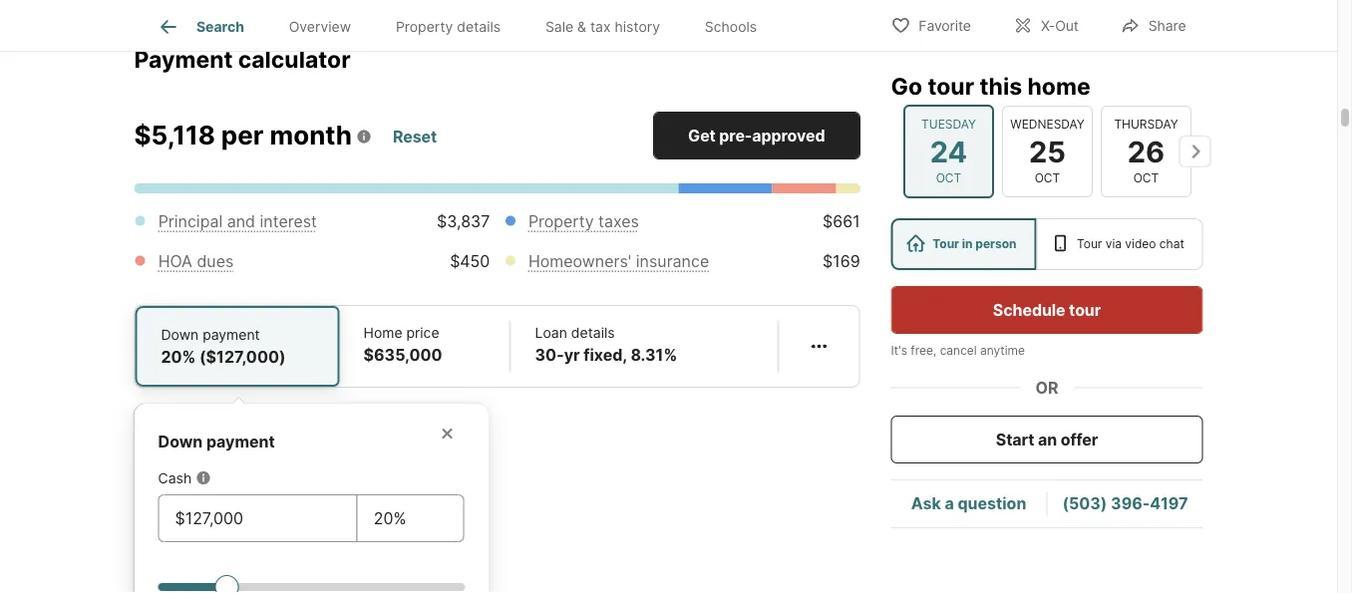 Task type: vqa. For each thing, say whether or not it's contained in the screenshot.
Oct in the 'Tuesday 24 Oct'
yes



Task type: locate. For each thing, give the bounding box(es) containing it.
0 vertical spatial down
[[161, 327, 199, 344]]

property for property details
[[396, 18, 453, 35]]

tour up tuesday
[[928, 72, 975, 100]]

principal
[[158, 212, 223, 231]]

tab list containing search
[[134, 0, 795, 51]]

details inside tab
[[457, 18, 501, 35]]

1 vertical spatial tour
[[1069, 300, 1101, 320]]

list box containing tour in person
[[891, 218, 1203, 270]]

0 vertical spatial payment
[[203, 327, 260, 344]]

down payment
[[158, 432, 275, 452]]

tour inside "option"
[[1077, 237, 1102, 251]]

oct
[[936, 171, 961, 186], [1034, 171, 1060, 186], [1133, 171, 1159, 186]]

search link
[[156, 15, 244, 39]]

thursday
[[1114, 117, 1178, 131]]

oct for 25
[[1034, 171, 1060, 186]]

oct for 24
[[936, 171, 961, 186]]

video
[[1125, 237, 1156, 251]]

share
[[1149, 17, 1186, 34]]

x-out
[[1041, 17, 1079, 34]]

$5,118
[[134, 120, 215, 152]]

principal and interest link
[[158, 212, 317, 231]]

get
[[688, 126, 716, 146]]

start an offer
[[996, 430, 1098, 449]]

down for down payment 20% ($127,000)
[[161, 327, 199, 344]]

sale & tax history tab
[[523, 3, 683, 51]]

oct down 25
[[1034, 171, 1060, 186]]

tour right schedule
[[1069, 300, 1101, 320]]

oct for 26
[[1133, 171, 1159, 186]]

details left sale on the top
[[457, 18, 501, 35]]

None button
[[903, 104, 994, 198], [1002, 105, 1093, 197], [1101, 105, 1191, 197], [903, 104, 994, 198], [1002, 105, 1093, 197], [1101, 105, 1191, 197]]

payment inside "down payment" tooltip
[[206, 432, 275, 452]]

principal and interest
[[158, 212, 317, 231]]

2 tour from the left
[[1077, 237, 1102, 251]]

oct inside thursday 26 oct
[[1133, 171, 1159, 186]]

in
[[962, 237, 973, 251]]

0 horizontal spatial tour
[[928, 72, 975, 100]]

$661
[[823, 212, 860, 231]]

homeowners' insurance
[[529, 252, 709, 271]]

30-
[[535, 346, 564, 365]]

this
[[980, 72, 1022, 100]]

details inside loan details 30-yr fixed, 8.31%
[[571, 325, 615, 342]]

1 vertical spatial down
[[158, 432, 203, 452]]

2 oct from the left
[[1034, 171, 1060, 186]]

go tour this home
[[891, 72, 1091, 100]]

an
[[1038, 430, 1057, 449]]

wednesday 25 oct
[[1010, 117, 1084, 186]]

go
[[891, 72, 923, 100]]

down up cash
[[158, 432, 203, 452]]

ask
[[911, 494, 941, 514]]

tour
[[928, 72, 975, 100], [1069, 300, 1101, 320]]

oct down 24
[[936, 171, 961, 186]]

20%
[[161, 348, 196, 367]]

Down Payment Slider range field
[[158, 575, 465, 593]]

list box
[[891, 218, 1203, 270]]

1 horizontal spatial oct
[[1034, 171, 1060, 186]]

1 horizontal spatial details
[[571, 325, 615, 342]]

1 oct from the left
[[936, 171, 961, 186]]

0 vertical spatial tour
[[928, 72, 975, 100]]

hoa
[[158, 252, 192, 271]]

$5,118 per month
[[134, 120, 352, 152]]

$450
[[450, 252, 490, 271]]

down inside down payment 20% ($127,000)
[[161, 327, 199, 344]]

payment inside down payment 20% ($127,000)
[[203, 327, 260, 344]]

home
[[364, 325, 403, 342]]

tab list
[[134, 0, 795, 51]]

1 horizontal spatial property
[[529, 212, 594, 231]]

1 vertical spatial payment
[[206, 432, 275, 452]]

property inside the property details tab
[[396, 18, 453, 35]]

favorite
[[919, 17, 971, 34]]

1 vertical spatial details
[[571, 325, 615, 342]]

0 horizontal spatial property
[[396, 18, 453, 35]]

None text field
[[175, 507, 341, 531], [374, 507, 447, 531], [175, 507, 341, 531], [374, 507, 447, 531]]

0 horizontal spatial tour
[[933, 237, 959, 251]]

payment up ($127,000)
[[203, 327, 260, 344]]

it's
[[891, 344, 908, 358]]

0 horizontal spatial oct
[[936, 171, 961, 186]]

ask a question link
[[911, 494, 1027, 514]]

down
[[161, 327, 199, 344], [158, 432, 203, 452]]

tour in person
[[933, 237, 1017, 251]]

(503) 396-4197
[[1063, 494, 1188, 514]]

price
[[406, 325, 439, 342]]

next image
[[1179, 136, 1211, 167]]

tour
[[933, 237, 959, 251], [1077, 237, 1102, 251]]

tuesday
[[921, 117, 976, 131]]

$169
[[823, 252, 860, 271]]

payment down ($127,000)
[[206, 432, 275, 452]]

0 vertical spatial details
[[457, 18, 501, 35]]

reset button
[[392, 119, 438, 155]]

payment
[[203, 327, 260, 344], [206, 432, 275, 452]]

8.31%
[[631, 346, 677, 365]]

wednesday
[[1010, 117, 1084, 131]]

25
[[1029, 134, 1066, 169]]

tour inside schedule tour button
[[1069, 300, 1101, 320]]

details up fixed,
[[571, 325, 615, 342]]

1 horizontal spatial tour
[[1069, 300, 1101, 320]]

tour for schedule
[[1069, 300, 1101, 320]]

down up 20%
[[161, 327, 199, 344]]

tour inside option
[[933, 237, 959, 251]]

1 tour from the left
[[933, 237, 959, 251]]

overview tab
[[267, 3, 374, 51]]

oct inside the wednesday 25 oct
[[1034, 171, 1060, 186]]

0 horizontal spatial details
[[457, 18, 501, 35]]

cancel
[[940, 344, 977, 358]]

2 horizontal spatial oct
[[1133, 171, 1159, 186]]

1 vertical spatial property
[[529, 212, 594, 231]]

3 oct from the left
[[1133, 171, 1159, 186]]

payment for down payment
[[206, 432, 275, 452]]

sale & tax history
[[545, 18, 660, 35]]

thursday 26 oct
[[1114, 117, 1178, 186]]

(503)
[[1063, 494, 1107, 514]]

oct down 26
[[1133, 171, 1159, 186]]

down inside tooltip
[[158, 432, 203, 452]]

interest
[[260, 212, 317, 231]]

overview
[[289, 18, 351, 35]]

fixed,
[[584, 346, 627, 365]]

question
[[958, 494, 1027, 514]]

tour via video chat option
[[1037, 218, 1203, 270]]

schedule tour button
[[891, 286, 1203, 334]]

property
[[396, 18, 453, 35], [529, 212, 594, 231]]

tour left via
[[1077, 237, 1102, 251]]

1 horizontal spatial tour
[[1077, 237, 1102, 251]]

hoa dues
[[158, 252, 234, 271]]

home
[[1028, 72, 1091, 100]]

tour left the in
[[933, 237, 959, 251]]

a
[[945, 494, 954, 514]]

oct inside tuesday 24 oct
[[936, 171, 961, 186]]

via
[[1106, 237, 1122, 251]]

payment calculator
[[134, 45, 351, 73]]

0 vertical spatial property
[[396, 18, 453, 35]]

schools
[[705, 18, 757, 35]]

search
[[196, 18, 244, 35]]



Task type: describe. For each thing, give the bounding box(es) containing it.
$635,000
[[364, 346, 442, 365]]

hoa dues link
[[158, 252, 234, 271]]

schedule
[[993, 300, 1066, 320]]

month
[[270, 120, 352, 152]]

get pre-approved button
[[653, 112, 861, 160]]

26
[[1127, 134, 1165, 169]]

cash
[[158, 470, 192, 487]]

offer
[[1061, 430, 1098, 449]]

get pre-approved
[[688, 126, 825, 146]]

details for loan details 30-yr fixed, 8.31%
[[571, 325, 615, 342]]

payment for down payment 20% ($127,000)
[[203, 327, 260, 344]]

tour for tour via video chat
[[1077, 237, 1102, 251]]

history
[[615, 18, 660, 35]]

payment
[[134, 45, 233, 73]]

start
[[996, 430, 1035, 449]]

x-
[[1041, 17, 1055, 34]]

home price $635,000
[[364, 325, 442, 365]]

tour in person option
[[891, 218, 1037, 270]]

tour for go
[[928, 72, 975, 100]]

loan
[[535, 325, 567, 342]]

schedule tour
[[993, 300, 1101, 320]]

396-
[[1111, 494, 1150, 514]]

taxes
[[599, 212, 639, 231]]

approved
[[752, 126, 825, 146]]

down payment 20% ($127,000)
[[161, 327, 286, 367]]

tax
[[590, 18, 611, 35]]

&
[[578, 18, 587, 35]]

pre-
[[719, 126, 752, 146]]

start an offer button
[[891, 416, 1203, 464]]

property details
[[396, 18, 501, 35]]

yr
[[564, 346, 580, 365]]

insurance
[[636, 252, 709, 271]]

tour for tour in person
[[933, 237, 959, 251]]

free,
[[911, 344, 937, 358]]

property taxes link
[[529, 212, 639, 231]]

person
[[976, 237, 1017, 251]]

details for property details
[[457, 18, 501, 35]]

$3,837
[[437, 212, 490, 231]]

down for down payment
[[158, 432, 203, 452]]

or
[[1036, 378, 1059, 397]]

4197
[[1150, 494, 1188, 514]]

property details tab
[[374, 3, 523, 51]]

share button
[[1104, 4, 1203, 45]]

property taxes
[[529, 212, 639, 231]]

chat
[[1160, 237, 1185, 251]]

x-out button
[[996, 4, 1096, 45]]

anytime
[[980, 344, 1025, 358]]

homeowners'
[[529, 252, 632, 271]]

favorite button
[[874, 4, 988, 45]]

it's free, cancel anytime
[[891, 344, 1025, 358]]

dues
[[197, 252, 234, 271]]

calculator
[[238, 45, 351, 73]]

tuesday 24 oct
[[921, 117, 976, 186]]

property for property taxes
[[529, 212, 594, 231]]

ask a question
[[911, 494, 1027, 514]]

down payment tooltip
[[134, 388, 860, 593]]

schools tab
[[683, 3, 780, 51]]

out
[[1055, 17, 1079, 34]]

per
[[221, 120, 264, 152]]

reset
[[393, 127, 437, 147]]

(503) 396-4197 link
[[1063, 494, 1188, 514]]

loan details 30-yr fixed, 8.31%
[[535, 325, 677, 365]]

and
[[227, 212, 255, 231]]

homeowners' insurance link
[[529, 252, 709, 271]]

24
[[930, 134, 967, 169]]

sale
[[545, 18, 574, 35]]

tour via video chat
[[1077, 237, 1185, 251]]

($127,000)
[[200, 348, 286, 367]]



